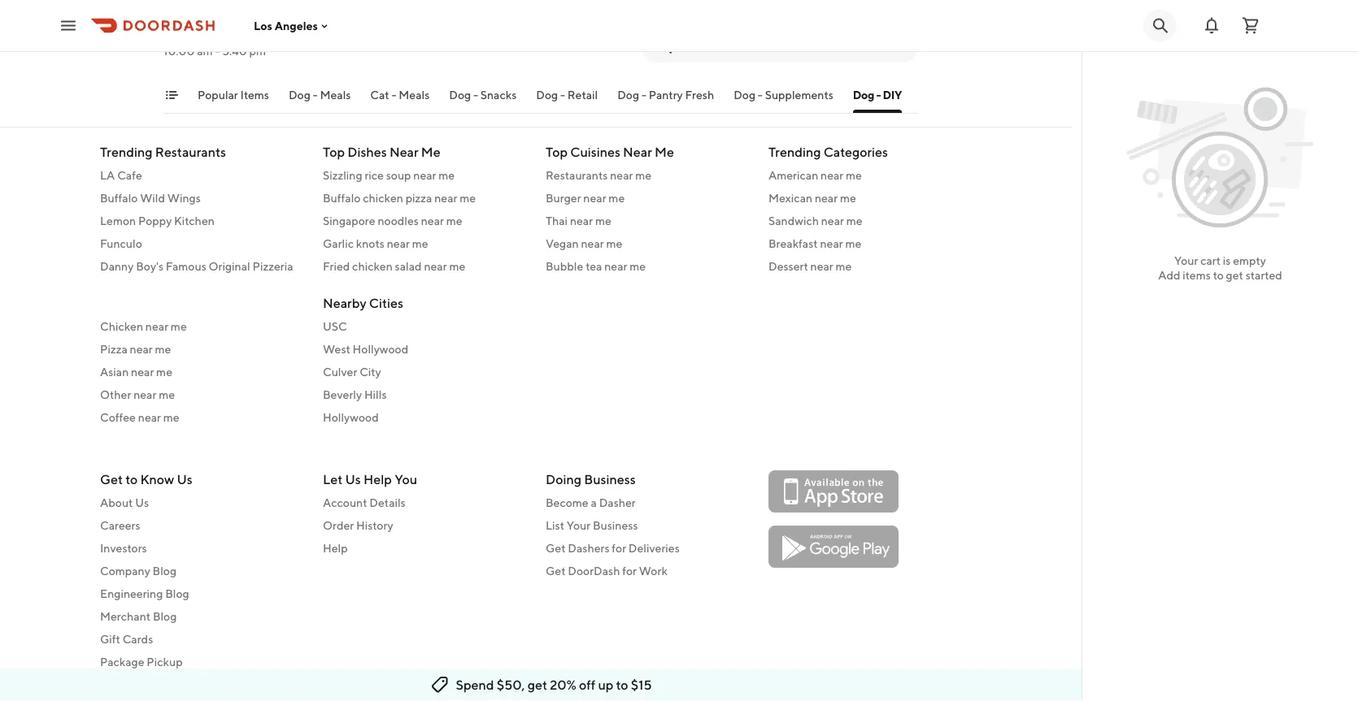 Task type: vqa. For each thing, say whether or not it's contained in the screenshot.
fifth the Dog from the left
yes



Task type: describe. For each thing, give the bounding box(es) containing it.
kitchen
[[174, 214, 215, 227]]

other near me
[[100, 388, 175, 401]]

me down vegan near me link
[[630, 259, 646, 273]]

famous
[[166, 259, 206, 273]]

near up other near me
[[131, 365, 154, 379]]

near down restaurants near me
[[583, 191, 606, 205]]

package
[[100, 656, 144, 669]]

pizza near me
[[100, 342, 171, 356]]

get dashers for deliveries link
[[546, 541, 749, 557]]

get for get dashers for deliveries
[[546, 542, 566, 556]]

business inside list your business link
[[593, 519, 638, 533]]

near down breakfast near me
[[811, 259, 834, 273]]

asian near me
[[100, 365, 172, 379]]

breakfast
[[769, 237, 818, 250]]

me up the buffalo chicken pizza near me link
[[439, 168, 455, 182]]

top for top cuisines near me
[[546, 144, 568, 159]]

dog for dog - snacks
[[449, 88, 471, 102]]

the
[[595, 59, 611, 71]]

coffee near me
[[100, 411, 179, 424]]

singapore noodles near me
[[323, 214, 462, 227]]

account details link
[[323, 495, 526, 512]]

you
[[395, 472, 417, 488]]

me inside "link"
[[171, 320, 187, 333]]

0 vertical spatial merchant
[[613, 59, 657, 71]]

pizza
[[406, 191, 432, 205]]

help inside help link
[[323, 542, 348, 556]]

chicken for buffalo
[[363, 191, 403, 205]]

near up the buffalo chicken pizza near me link
[[413, 168, 436, 182]]

20%
[[550, 678, 577, 693]]

menu
[[189, 26, 224, 42]]

$50,
[[497, 678, 525, 693]]

package pickup link
[[100, 655, 303, 671]]

singapore noodles near me link
[[323, 213, 526, 229]]

get inside your cart is empty add items to get started
[[1226, 269, 1244, 282]]

fried chicken salad near me link
[[323, 258, 526, 275]]

- for dog - meals
[[313, 88, 318, 102]]

categories
[[824, 144, 888, 159]]

doing business
[[546, 472, 636, 488]]

beverly hills
[[323, 388, 387, 401]]

danny
[[100, 259, 134, 273]]

careers
[[100, 519, 140, 533]]

near down trending categories
[[821, 168, 844, 182]]

- for cat - meals
[[392, 88, 397, 102]]

chicken for fried
[[352, 259, 393, 273]]

garlic knots near me link
[[323, 235, 526, 252]]

noodles
[[378, 214, 419, 227]]

pantry
[[649, 88, 683, 102]]

wings
[[167, 191, 201, 205]]

about us link
[[100, 495, 303, 512]]

poppy
[[138, 214, 172, 227]]

hollywood inside hollywood link
[[323, 411, 379, 424]]

buffalo wild wings
[[100, 191, 201, 205]]

dog for dog - pantry fresh
[[618, 88, 639, 102]]

top for top dishes near me
[[323, 144, 345, 159]]

near down the buffalo chicken pizza near me link
[[421, 214, 444, 227]]

lemon poppy kitchen
[[100, 214, 215, 227]]

spend
[[456, 678, 494, 693]]

me down other near me "link"
[[163, 411, 179, 424]]

package pickup
[[100, 656, 183, 669]]

near up sandwich near me
[[815, 191, 838, 205]]

0 items, open order cart image
[[1241, 16, 1261, 35]]

company blog link
[[100, 564, 303, 580]]

snacks
[[481, 88, 517, 102]]

am
[[197, 44, 213, 58]]

me down restaurants near me
[[609, 191, 625, 205]]

vegan near me
[[546, 237, 623, 250]]

boy's
[[136, 259, 164, 273]]

nearby cities
[[323, 295, 403, 311]]

items
[[240, 88, 269, 102]]

off
[[579, 678, 596, 693]]

knots
[[356, 237, 385, 250]]

near inside "link"
[[145, 320, 168, 333]]

0 vertical spatial business
[[584, 472, 636, 488]]

me down sandwich near me link
[[845, 237, 862, 250]]

fried chicken salad near me
[[323, 259, 466, 273]]

become a dasher link
[[546, 495, 749, 512]]

open menu image
[[59, 16, 78, 35]]

near down noodles
[[387, 237, 410, 250]]

prices
[[423, 59, 451, 71]]

dishes
[[348, 144, 387, 159]]

- inside full menu 10:00 am - 5:40 pm
[[215, 44, 220, 58]]

west hollywood
[[323, 342, 409, 356]]

bubble tea near me
[[546, 259, 646, 273]]

me down american near me link
[[840, 191, 856, 205]]

near down chicken near me
[[130, 342, 153, 356]]

become a dasher
[[546, 497, 636, 510]]

help link
[[323, 541, 526, 557]]

doing
[[546, 472, 582, 488]]

la
[[100, 168, 115, 182]]

cat - meals
[[370, 88, 430, 102]]

near up coffee near me
[[134, 388, 156, 401]]

dog - meals
[[289, 88, 351, 102]]

dessert
[[769, 259, 808, 273]]

me down the buffalo chicken pizza near me link
[[446, 214, 462, 227]]

cart
[[1201, 254, 1221, 268]]

0 horizontal spatial to
[[125, 472, 138, 488]]

near up breakfast near me
[[821, 214, 844, 227]]

items
[[1183, 269, 1211, 282]]

your inside your cart is empty add items to get started
[[1175, 254, 1198, 268]]

cities
[[369, 295, 403, 311]]

work
[[639, 565, 668, 578]]

dog for dog - retail
[[536, 88, 558, 102]]

me up bubble tea near me
[[606, 237, 623, 250]]

hills
[[364, 388, 387, 401]]

1 vertical spatial restaurants
[[546, 168, 608, 182]]

dog - snacks button
[[449, 87, 517, 113]]

to for spend
[[616, 678, 628, 693]]

original
[[209, 259, 250, 273]]

bubble tea near me link
[[546, 258, 749, 275]]

know
[[140, 472, 174, 488]]

chicken near me link
[[100, 318, 303, 335]]

started
[[1246, 269, 1283, 282]]

merchant blog
[[100, 610, 177, 624]]

near for dishes
[[390, 144, 419, 159]]

about us
[[100, 497, 149, 510]]

dashers
[[568, 542, 610, 556]]

supplements
[[765, 88, 834, 102]]

list your business link
[[546, 518, 749, 534]]

los
[[254, 19, 272, 32]]

asian
[[100, 365, 129, 379]]

me up coffee near me
[[159, 388, 175, 401]]

notification bell image
[[1202, 16, 1222, 35]]

dessert near me link
[[769, 258, 972, 275]]

get for get to know us
[[100, 472, 123, 488]]

me for top cuisines near me
[[655, 144, 674, 159]]

soup
[[386, 168, 411, 182]]

trending for trending restaurants
[[100, 144, 153, 159]]

asian near me link
[[100, 364, 303, 380]]

american near me
[[769, 168, 862, 182]]

list
[[546, 519, 565, 533]]

me down mexican near me link
[[847, 214, 863, 227]]

fried
[[323, 259, 350, 273]]

near down sandwich near me
[[820, 237, 843, 250]]

this
[[466, 59, 483, 71]]



Task type: locate. For each thing, give the bounding box(es) containing it.
2 vertical spatial blog
[[153, 610, 177, 624]]

1 vertical spatial for
[[622, 565, 637, 578]]

thai
[[546, 214, 568, 227]]

burger near me
[[546, 191, 625, 205]]

1 vertical spatial merchant
[[100, 610, 151, 624]]

add
[[1158, 269, 1181, 282]]

get down is
[[1226, 269, 1244, 282]]

1 trending from the left
[[100, 144, 153, 159]]

blog inside company blog link
[[153, 565, 177, 578]]

1 horizontal spatial to
[[616, 678, 628, 693]]

la cafe link
[[100, 167, 303, 183]]

1 vertical spatial to
[[125, 472, 138, 488]]

me down the categories
[[846, 168, 862, 182]]

meals for dog - meals
[[320, 88, 351, 102]]

blog down company blog link
[[165, 588, 189, 601]]

1 horizontal spatial near
[[623, 144, 652, 159]]

cat
[[370, 88, 389, 102]]

top up "sizzling"
[[323, 144, 345, 159]]

near for cuisines
[[623, 144, 652, 159]]

buffalo inside the buffalo wild wings link
[[100, 191, 138, 205]]

- left supplements
[[758, 88, 763, 102]]

2 horizontal spatial us
[[345, 472, 361, 488]]

- left retail
[[560, 88, 565, 102]]

full menu 10:00 am - 5:40 pm
[[163, 26, 266, 58]]

- for dog - supplements
[[758, 88, 763, 102]]

1 vertical spatial your
[[567, 519, 591, 533]]

chicken
[[100, 320, 143, 333]]

near up 'soup'
[[390, 144, 419, 159]]

- left pantry
[[642, 88, 647, 102]]

2 trending from the left
[[769, 144, 821, 159]]

3 dog from the left
[[536, 88, 558, 102]]

set
[[529, 59, 543, 71]]

is
[[1223, 254, 1231, 268]]

meals inside button
[[399, 88, 430, 102]]

trending up "cafe"
[[100, 144, 153, 159]]

0 horizontal spatial restaurants
[[155, 144, 226, 159]]

1 dog from the left
[[289, 88, 311, 102]]

top left cuisines
[[546, 144, 568, 159]]

- left snacks
[[473, 88, 478, 102]]

garlic knots near me
[[323, 237, 428, 250]]

blog for engineering blog
[[165, 588, 189, 601]]

me up pizza near me link
[[171, 320, 187, 333]]

order history
[[323, 519, 393, 533]]

pm
[[249, 44, 266, 58]]

0 vertical spatial help
[[364, 472, 392, 488]]

$15
[[631, 678, 652, 693]]

get left 20%
[[528, 678, 547, 693]]

get dashers for deliveries
[[546, 542, 680, 556]]

let
[[323, 472, 343, 488]]

other near me link
[[100, 387, 303, 403]]

blog for company blog
[[153, 565, 177, 578]]

me up other near me
[[156, 365, 172, 379]]

angeles
[[275, 19, 318, 32]]

near right tea
[[605, 259, 627, 273]]

get down list on the left bottom
[[546, 542, 566, 556]]

sandwich near me
[[769, 214, 863, 227]]

salad
[[395, 259, 422, 273]]

thai near me
[[546, 214, 612, 227]]

restaurants
[[155, 144, 226, 159], [546, 168, 608, 182]]

0 vertical spatial restaurants
[[155, 144, 226, 159]]

about
[[100, 497, 133, 510]]

meals left cat
[[320, 88, 351, 102]]

pizza
[[100, 342, 127, 356]]

help up details
[[364, 472, 392, 488]]

me
[[439, 168, 455, 182], [635, 168, 652, 182], [846, 168, 862, 182], [460, 191, 476, 205], [609, 191, 625, 205], [840, 191, 856, 205], [446, 214, 462, 227], [595, 214, 612, 227], [847, 214, 863, 227], [412, 237, 428, 250], [606, 237, 623, 250], [845, 237, 862, 250], [449, 259, 466, 273], [630, 259, 646, 273], [836, 259, 852, 273], [171, 320, 187, 333], [155, 342, 171, 356], [156, 365, 172, 379], [159, 388, 175, 401], [163, 411, 179, 424]]

for up get doordash for work
[[612, 542, 626, 556]]

buffalo for trending
[[100, 191, 138, 205]]

buffalo down "sizzling"
[[323, 191, 361, 205]]

1 horizontal spatial top
[[546, 144, 568, 159]]

1 vertical spatial hollywood
[[323, 411, 379, 424]]

chicken inside 'link'
[[352, 259, 393, 273]]

dog down on
[[449, 88, 471, 102]]

- right am
[[215, 44, 220, 58]]

up
[[598, 678, 614, 693]]

5 dog from the left
[[734, 88, 756, 102]]

menu
[[485, 59, 511, 71]]

for left work at the bottom
[[622, 565, 637, 578]]

chicken down sizzling rice soup near me
[[363, 191, 403, 205]]

me down singapore noodles near me link
[[412, 237, 428, 250]]

0 vertical spatial chicken
[[363, 191, 403, 205]]

6 dog from the left
[[853, 88, 874, 102]]

buffalo
[[100, 191, 138, 205], [323, 191, 361, 205]]

- for dog - retail
[[560, 88, 565, 102]]

lemon poppy kitchen link
[[100, 213, 303, 229]]

empty
[[1233, 254, 1266, 268]]

0 horizontal spatial meals
[[320, 88, 351, 102]]

1 vertical spatial blog
[[165, 588, 189, 601]]

me up burger near me link
[[635, 168, 652, 182]]

2 dog from the left
[[449, 88, 471, 102]]

buffalo up lemon
[[100, 191, 138, 205]]

chicken near me
[[100, 320, 187, 333]]

cafe
[[117, 168, 142, 182]]

me down the burger near me
[[595, 214, 612, 227]]

pickup
[[147, 656, 183, 669]]

trending up american
[[769, 144, 821, 159]]

2 vertical spatial get
[[546, 565, 566, 578]]

merchant
[[613, 59, 657, 71], [100, 610, 151, 624]]

2 vertical spatial to
[[616, 678, 628, 693]]

1 horizontal spatial help
[[364, 472, 392, 488]]

2 near from the left
[[623, 144, 652, 159]]

trending categories
[[769, 144, 888, 159]]

to inside your cart is empty add items to get started
[[1213, 269, 1224, 282]]

popular
[[198, 88, 238, 102]]

1 vertical spatial get
[[528, 678, 547, 693]]

near up the restaurants near me link
[[623, 144, 652, 159]]

breakfast near me
[[769, 237, 862, 250]]

0 horizontal spatial top
[[323, 144, 345, 159]]

- inside 'button'
[[473, 88, 478, 102]]

funculo
[[100, 237, 142, 250]]

4 dog from the left
[[618, 88, 639, 102]]

me
[[421, 144, 441, 159], [655, 144, 674, 159]]

1 horizontal spatial buffalo
[[323, 191, 361, 205]]

for for dashers
[[612, 542, 626, 556]]

engineering blog
[[100, 588, 189, 601]]

get for get doordash for work
[[546, 565, 566, 578]]

doordash
[[568, 565, 620, 578]]

coffee near me link
[[100, 410, 303, 426]]

near up tea
[[581, 237, 604, 250]]

business down dasher
[[593, 519, 638, 533]]

- right items
[[313, 88, 318, 102]]

blog inside merchant blog link
[[153, 610, 177, 624]]

0 vertical spatial get
[[1226, 269, 1244, 282]]

trending restaurants
[[100, 144, 226, 159]]

order history link
[[323, 518, 526, 534]]

merchant blog link
[[100, 609, 303, 626]]

1 horizontal spatial restaurants
[[546, 168, 608, 182]]

hollywood inside west hollywood link
[[353, 342, 409, 356]]

1 vertical spatial business
[[593, 519, 638, 533]]

merchant inside merchant blog link
[[100, 610, 151, 624]]

1 buffalo from the left
[[100, 191, 138, 205]]

near down top cuisines near me
[[610, 168, 633, 182]]

1 near from the left
[[390, 144, 419, 159]]

dog for dog - meals
[[289, 88, 311, 102]]

us right let
[[345, 472, 361, 488]]

mexican
[[769, 191, 813, 205]]

us for let us help you
[[345, 472, 361, 488]]

1 vertical spatial help
[[323, 542, 348, 556]]

- for dog - pantry fresh
[[642, 88, 647, 102]]

hollywood link
[[323, 410, 526, 426]]

bubble
[[546, 259, 583, 273]]

help down order
[[323, 542, 348, 556]]

to up about us
[[125, 472, 138, 488]]

me down garlic knots near me "link"
[[449, 259, 466, 273]]

us down get to know us
[[135, 497, 149, 510]]

vegan near me link
[[546, 235, 749, 252]]

dog left pantry
[[618, 88, 639, 102]]

dog right fresh
[[734, 88, 756, 102]]

1 horizontal spatial your
[[1175, 254, 1198, 268]]

0 horizontal spatial me
[[421, 144, 441, 159]]

by
[[582, 59, 593, 71]]

top
[[323, 144, 345, 159], [546, 144, 568, 159]]

- for dog - diy
[[876, 88, 881, 102]]

hollywood up city
[[353, 342, 409, 356]]

mexican near me
[[769, 191, 856, 205]]

2 meals from the left
[[399, 88, 430, 102]]

get
[[1226, 269, 1244, 282], [528, 678, 547, 693]]

blog inside engineering blog 'link'
[[165, 588, 189, 601]]

wild
[[140, 191, 165, 205]]

us right know
[[177, 472, 193, 488]]

dog for dog - supplements
[[734, 88, 756, 102]]

- right cat
[[392, 88, 397, 102]]

dog - supplements button
[[734, 87, 834, 113]]

company
[[100, 565, 150, 578]]

dog - retail
[[536, 88, 598, 102]]

0 vertical spatial hollywood
[[353, 342, 409, 356]]

1 horizontal spatial me
[[655, 144, 674, 159]]

0 horizontal spatial help
[[323, 542, 348, 556]]

get inside 'link'
[[546, 542, 566, 556]]

dog for dog - diy
[[853, 88, 874, 102]]

- for dog - snacks
[[473, 88, 478, 102]]

1 horizontal spatial trending
[[769, 144, 821, 159]]

1 horizontal spatial meals
[[399, 88, 430, 102]]

to down cart
[[1213, 269, 1224, 282]]

fresh
[[685, 88, 714, 102]]

2 top from the left
[[546, 144, 568, 159]]

burger near me link
[[546, 190, 749, 206]]

top cuisines near me
[[546, 144, 674, 159]]

top dishes near me
[[323, 144, 441, 159]]

usc link
[[323, 318, 526, 335]]

0 vertical spatial for
[[612, 542, 626, 556]]

near up the pizza near me
[[145, 320, 168, 333]]

get left doordash
[[546, 565, 566, 578]]

Item Search search field
[[684, 37, 905, 55]]

dog - diy
[[853, 88, 902, 102]]

let us help you
[[323, 472, 417, 488]]

blog for merchant blog
[[153, 610, 177, 624]]

business up dasher
[[584, 472, 636, 488]]

to for your
[[1213, 269, 1224, 282]]

burger
[[546, 191, 581, 205]]

tea
[[586, 259, 602, 273]]

0 vertical spatial your
[[1175, 254, 1198, 268]]

rice
[[365, 168, 384, 182]]

your right list on the left bottom
[[567, 519, 591, 533]]

blog up engineering blog
[[153, 565, 177, 578]]

- inside button
[[313, 88, 318, 102]]

buffalo for top
[[323, 191, 361, 205]]

hollywood down beverly hills
[[323, 411, 379, 424]]

0 horizontal spatial trending
[[100, 144, 153, 159]]

1 me from the left
[[421, 144, 441, 159]]

meals for cat - meals
[[399, 88, 430, 102]]

1 meals from the left
[[320, 88, 351, 102]]

0 horizontal spatial buffalo
[[100, 191, 138, 205]]

chicken down knots
[[352, 259, 393, 273]]

- left diy
[[876, 88, 881, 102]]

restaurants up the burger near me
[[546, 168, 608, 182]]

sizzling rice soup near me
[[323, 168, 455, 182]]

near
[[413, 168, 436, 182], [610, 168, 633, 182], [821, 168, 844, 182], [435, 191, 457, 205], [583, 191, 606, 205], [815, 191, 838, 205], [421, 214, 444, 227], [570, 214, 593, 227], [821, 214, 844, 227], [387, 237, 410, 250], [581, 237, 604, 250], [820, 237, 843, 250], [424, 259, 447, 273], [605, 259, 627, 273], [811, 259, 834, 273], [145, 320, 168, 333], [130, 342, 153, 356], [131, 365, 154, 379], [134, 388, 156, 401], [138, 411, 161, 424]]

dessert near me
[[769, 259, 852, 273]]

me down breakfast near me link
[[836, 259, 852, 273]]

pizza near me link
[[100, 341, 303, 357]]

dog right items
[[289, 88, 311, 102]]

merchant up gift cards
[[100, 610, 151, 624]]

1 vertical spatial chicken
[[352, 259, 393, 273]]

culver
[[323, 365, 357, 379]]

me down sizzling rice soup near me 'link'
[[460, 191, 476, 205]]

sizzling
[[323, 168, 362, 182]]

your
[[1175, 254, 1198, 268], [567, 519, 591, 533]]

your up items
[[1175, 254, 1198, 268]]

dog inside button
[[289, 88, 311, 102]]

2 horizontal spatial to
[[1213, 269, 1224, 282]]

blog down engineering blog
[[153, 610, 177, 624]]

meals right cat
[[399, 88, 430, 102]]

to right up
[[616, 678, 628, 693]]

get up about
[[100, 472, 123, 488]]

show menu categories image
[[165, 89, 178, 102]]

cat - meals button
[[370, 87, 430, 113]]

near up vegan near me
[[570, 214, 593, 227]]

0 vertical spatial to
[[1213, 269, 1224, 282]]

1 horizontal spatial us
[[177, 472, 193, 488]]

retail
[[568, 88, 598, 102]]

engineering blog link
[[100, 586, 303, 603]]

dog down prices on this menu are set directly by the merchant .
[[536, 88, 558, 102]]

near down garlic knots near me "link"
[[424, 259, 447, 273]]

0 vertical spatial blog
[[153, 565, 177, 578]]

0 horizontal spatial near
[[390, 144, 419, 159]]

meals inside button
[[320, 88, 351, 102]]

near right pizza
[[435, 191, 457, 205]]

0 horizontal spatial your
[[567, 519, 591, 533]]

dog - snacks
[[449, 88, 517, 102]]

trending for trending categories
[[769, 144, 821, 159]]

restaurants up la cafe link
[[155, 144, 226, 159]]

0 vertical spatial get
[[100, 472, 123, 488]]

near down other near me
[[138, 411, 161, 424]]

los angeles
[[254, 19, 318, 32]]

1 vertical spatial get
[[546, 542, 566, 556]]

dog - meals button
[[289, 87, 351, 113]]

1 top from the left
[[323, 144, 345, 159]]

beverly hills link
[[323, 387, 526, 403]]

dog left diy
[[853, 88, 874, 102]]

merchant right the at the left top of the page
[[613, 59, 657, 71]]

account
[[323, 497, 367, 510]]

2 me from the left
[[655, 144, 674, 159]]

investors link
[[100, 541, 303, 557]]

dog inside 'button'
[[449, 88, 471, 102]]

2 buffalo from the left
[[323, 191, 361, 205]]

dog - pantry fresh button
[[618, 87, 714, 113]]

me up sizzling rice soup near me 'link'
[[421, 144, 441, 159]]

me for top dishes near me
[[421, 144, 441, 159]]

- inside button
[[392, 88, 397, 102]]

1 horizontal spatial get
[[1226, 269, 1244, 282]]

0 horizontal spatial merchant
[[100, 610, 151, 624]]

spend $50, get 20% off up to $15
[[456, 678, 652, 693]]

me up the restaurants near me link
[[655, 144, 674, 159]]

for for doordash
[[622, 565, 637, 578]]

0 horizontal spatial get
[[528, 678, 547, 693]]

1 horizontal spatial merchant
[[613, 59, 657, 71]]

business
[[584, 472, 636, 488], [593, 519, 638, 533]]

us for about us
[[135, 497, 149, 510]]

me down chicken near me
[[155, 342, 171, 356]]

0 horizontal spatial us
[[135, 497, 149, 510]]

for inside 'link'
[[612, 542, 626, 556]]

dog
[[289, 88, 311, 102], [449, 88, 471, 102], [536, 88, 558, 102], [618, 88, 639, 102], [734, 88, 756, 102], [853, 88, 874, 102]]

buffalo inside the buffalo chicken pizza near me link
[[323, 191, 361, 205]]

beverly
[[323, 388, 362, 401]]



